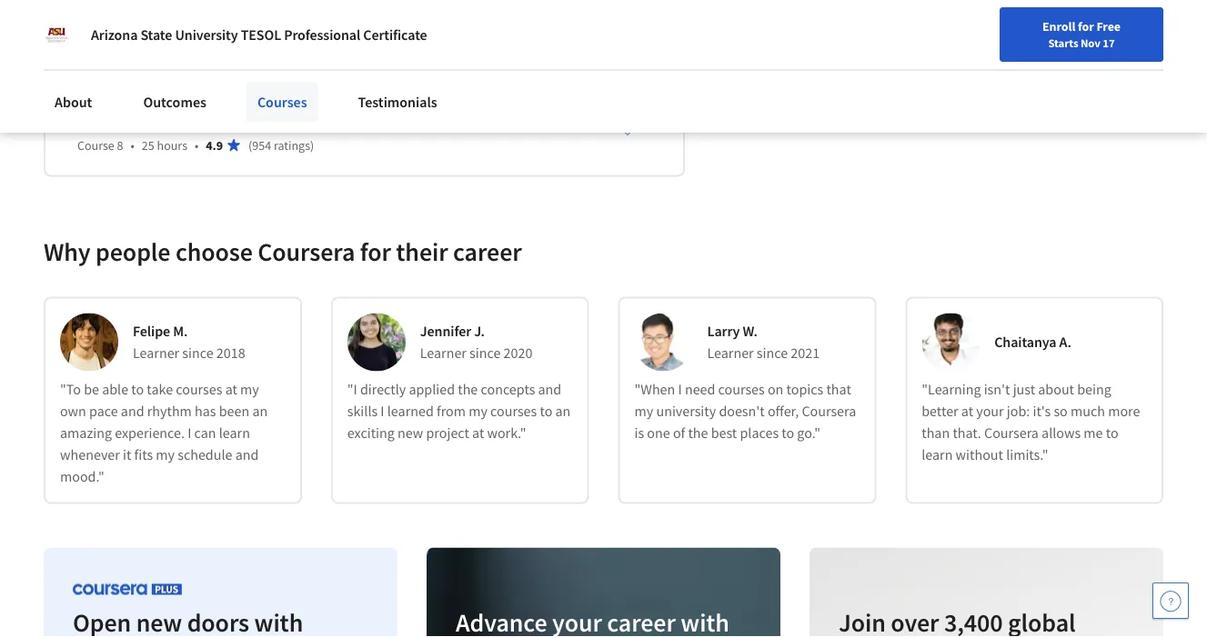 Task type: locate. For each thing, give the bounding box(es) containing it.
since down 'j.'
[[470, 345, 501, 363]]

state
[[141, 25, 172, 44]]

1 now! from the top
[[186, 18, 227, 41]]

menu item
[[878, 18, 995, 77]]

offer,
[[768, 403, 799, 421]]

choose
[[176, 236, 253, 268]]

at left 'work."'
[[472, 425, 484, 443]]

courses link
[[247, 82, 318, 122]]

0 horizontal spatial i
[[188, 425, 191, 443]]

1 vertical spatial the
[[688, 425, 708, 443]]

1 horizontal spatial learn
[[922, 447, 953, 465]]

1 horizontal spatial for
[[1078, 18, 1094, 35]]

english up outcomes link
[[126, 18, 183, 41]]

2 learner from the left
[[420, 345, 467, 363]]

has
[[195, 403, 216, 421]]

teach english now! technology enriched teaching
[[77, 18, 465, 41]]

"when
[[635, 381, 675, 400]]

own
[[60, 403, 86, 421]]

teach for teach english now! technology enriched teaching
[[77, 18, 123, 41]]

0 horizontal spatial learner
[[133, 345, 179, 363]]

8
[[117, 137, 123, 154]]

courses up doesn't on the bottom
[[718, 381, 765, 400]]

•
[[131, 137, 135, 154], [195, 137, 199, 154]]

learn inside '"learning isn't just about being better at your job: it's so much more than that. coursera allows me to learn without limits."'
[[922, 447, 953, 465]]

teach right arizona state university icon
[[77, 18, 123, 41]]

"to be able to take courses at my own pace and rhythm has been an amazing experience. i can learn whenever it fits my schedule and mood."
[[60, 381, 268, 487]]

1 vertical spatial now!
[[186, 109, 227, 132]]

applied
[[409, 381, 455, 400]]

0 horizontal spatial coursera
[[258, 236, 355, 268]]

to inside "i directly applied the concepts and skills i learned from my courses to an exciting new project at work."
[[540, 403, 553, 421]]

1 horizontal spatial learner
[[420, 345, 467, 363]]

coursera image
[[22, 15, 137, 44]]

"learning isn't just about being better at your job: it's so much more than that. coursera allows me to learn without limits."
[[922, 381, 1141, 465]]

3 since from the left
[[757, 345, 788, 363]]

2 vertical spatial at
[[472, 425, 484, 443]]

0 vertical spatial teach
[[77, 18, 123, 41]]

the
[[458, 381, 478, 400], [688, 425, 708, 443]]

for
[[1078, 18, 1094, 35], [360, 236, 391, 268]]

1 vertical spatial at
[[962, 403, 974, 421]]

2
[[365, 109, 375, 132]]

2 now! from the top
[[186, 109, 227, 132]]

0 vertical spatial at
[[225, 381, 237, 400]]

my right from
[[469, 403, 488, 421]]

1 since from the left
[[182, 345, 214, 363]]

an inside "i directly applied the concepts and skills i learned from my courses to an exciting new project at work."
[[556, 403, 571, 421]]

0 horizontal spatial at
[[225, 381, 237, 400]]

0 horizontal spatial learn
[[219, 425, 250, 443]]

0 horizontal spatial an
[[252, 403, 268, 421]]

directly
[[360, 381, 406, 400]]

1 vertical spatial coursera
[[802, 403, 857, 421]]

since
[[182, 345, 214, 363], [470, 345, 501, 363], [757, 345, 788, 363]]

0 vertical spatial for
[[1078, 18, 1094, 35]]

2 horizontal spatial courses
[[718, 381, 765, 400]]

be
[[84, 381, 99, 400]]

i inside "when i need courses on topics that my university doesn't offer, coursera is one of the best places to go."
[[678, 381, 682, 400]]

0 vertical spatial and
[[538, 381, 562, 400]]

1 horizontal spatial at
[[472, 425, 484, 443]]

for left their
[[360, 236, 391, 268]]

learner down felipe
[[133, 345, 179, 363]]

me
[[1084, 425, 1103, 443]]

learn for than
[[922, 447, 953, 465]]

since for w.
[[757, 345, 788, 363]]

1 learner from the left
[[133, 345, 179, 363]]

1 vertical spatial english
[[126, 109, 183, 132]]

since inside felipe m. learner since 2018
[[182, 345, 214, 363]]

learn down than
[[922, 447, 953, 465]]

technology
[[230, 18, 320, 41]]

i left the can
[[188, 425, 191, 443]]

1 an from the left
[[252, 403, 268, 421]]

courses
[[176, 381, 222, 400], [718, 381, 765, 400], [491, 403, 537, 421]]

1 english from the top
[[126, 18, 183, 41]]

0 horizontal spatial since
[[182, 345, 214, 363]]

1 • from the left
[[131, 137, 135, 154]]

a.
[[1060, 334, 1072, 352]]

schedule
[[178, 447, 232, 465]]

without
[[956, 447, 1004, 465]]

coursera inside "when i need courses on topics that my university doesn't offer, coursera is one of the best places to go."
[[802, 403, 857, 421]]

2 vertical spatial coursera
[[985, 425, 1039, 443]]

0 vertical spatial now!
[[186, 18, 227, 41]]

2 • from the left
[[195, 137, 199, 154]]

english up 25
[[126, 109, 183, 132]]

learner down jennifer
[[420, 345, 467, 363]]

teach up the course
[[77, 109, 123, 132]]

the right the of
[[688, 425, 708, 443]]

now! up 4.9
[[186, 109, 227, 132]]

m.
[[173, 323, 188, 341]]

learned
[[387, 403, 434, 421]]

0 horizontal spatial the
[[458, 381, 478, 400]]

project
[[426, 425, 469, 443]]

2 since from the left
[[470, 345, 501, 363]]

• right 8
[[131, 137, 135, 154]]

coursera
[[258, 236, 355, 268], [802, 403, 857, 421], [985, 425, 1039, 443]]

2 an from the left
[[556, 403, 571, 421]]

at
[[225, 381, 237, 400], [962, 403, 974, 421], [472, 425, 484, 443]]

since down w.
[[757, 345, 788, 363]]

for up 'nov'
[[1078, 18, 1094, 35]]

2 vertical spatial i
[[188, 425, 191, 443]]

1 horizontal spatial an
[[556, 403, 571, 421]]

courses up has
[[176, 381, 222, 400]]

0 horizontal spatial for
[[360, 236, 391, 268]]

learn down been
[[219, 425, 250, 443]]

at up been
[[225, 381, 237, 400]]

been
[[219, 403, 250, 421]]

learner down larry
[[707, 345, 754, 363]]

1 vertical spatial teach
[[77, 109, 123, 132]]

larry w. learner since 2021
[[707, 323, 820, 363]]

1 vertical spatial i
[[381, 403, 385, 421]]

2 horizontal spatial i
[[678, 381, 682, 400]]

outcomes
[[143, 93, 206, 111]]

jennifer
[[420, 323, 471, 341]]

• left 4.9
[[195, 137, 199, 154]]

1 horizontal spatial courses
[[491, 403, 537, 421]]

go."
[[797, 425, 821, 443]]

coursera inside '"learning isn't just about being better at your job: it's so much more than that. coursera allows me to learn without limits."'
[[985, 425, 1039, 443]]

best
[[711, 425, 737, 443]]

and
[[538, 381, 562, 400], [121, 403, 144, 421], [235, 447, 259, 465]]

for inside enroll for free starts nov 17
[[1078, 18, 1094, 35]]

capstone
[[230, 109, 303, 132]]

2 horizontal spatial coursera
[[985, 425, 1039, 443]]

at inside "to be able to take courses at my own pace and rhythm has been an amazing experience. i can learn whenever it fits my schedule and mood."
[[225, 381, 237, 400]]

2 teach from the top
[[77, 109, 123, 132]]

i right skills at the bottom left
[[381, 403, 385, 421]]

0 vertical spatial the
[[458, 381, 478, 400]]

since down m.
[[182, 345, 214, 363]]

learner inside larry w. learner since 2021
[[707, 345, 754, 363]]

why people choose coursera for their career
[[44, 236, 522, 268]]

2 horizontal spatial at
[[962, 403, 974, 421]]

1 vertical spatial learn
[[922, 447, 953, 465]]

hours
[[157, 137, 187, 154]]

0 horizontal spatial •
[[131, 137, 135, 154]]

2021
[[791, 345, 820, 363]]

1 teach from the top
[[77, 18, 123, 41]]

1 horizontal spatial the
[[688, 425, 708, 443]]

just
[[1013, 381, 1036, 400]]

the up from
[[458, 381, 478, 400]]

None search field
[[259, 11, 478, 48]]

felipe
[[133, 323, 170, 341]]

and right concepts
[[538, 381, 562, 400]]

1 horizontal spatial coursera
[[802, 403, 857, 421]]

and up experience.
[[121, 403, 144, 421]]

"i
[[347, 381, 357, 400]]

my up "is"
[[635, 403, 654, 421]]

2 horizontal spatial learner
[[707, 345, 754, 363]]

about
[[1039, 381, 1075, 400]]

i left need at bottom
[[678, 381, 682, 400]]

people
[[96, 236, 171, 268]]

0 horizontal spatial and
[[121, 403, 144, 421]]

why
[[44, 236, 91, 268]]

at for courses
[[225, 381, 237, 400]]

learn inside "to be able to take courses at my own pace and rhythm has been an amazing experience. i can learn whenever it fits my schedule and mood."
[[219, 425, 250, 443]]

1 horizontal spatial since
[[470, 345, 501, 363]]

since inside "jennifer j. learner since 2020"
[[470, 345, 501, 363]]

0 vertical spatial learn
[[219, 425, 250, 443]]

course 8 • 25 hours •
[[77, 137, 199, 154]]

since inside larry w. learner since 2021
[[757, 345, 788, 363]]

learner for larry
[[707, 345, 754, 363]]

coursera plus image
[[73, 584, 182, 596]]

learner inside "jennifer j. learner since 2020"
[[420, 345, 467, 363]]

and right schedule
[[235, 447, 259, 465]]

courses down concepts
[[491, 403, 537, 421]]

2 vertical spatial and
[[235, 447, 259, 465]]

0 vertical spatial english
[[126, 18, 183, 41]]

1 horizontal spatial •
[[195, 137, 199, 154]]

concepts
[[481, 381, 535, 400]]

ratings
[[274, 137, 310, 154]]

0 vertical spatial i
[[678, 381, 682, 400]]

english for technology
[[126, 18, 183, 41]]

courses inside "when i need courses on topics that my university doesn't offer, coursera is one of the best places to go."
[[718, 381, 765, 400]]

1 horizontal spatial i
[[381, 403, 385, 421]]

at up that.
[[962, 403, 974, 421]]

at inside '"learning isn't just about being better at your job: it's so much more than that. coursera allows me to learn without limits."'
[[962, 403, 974, 421]]

so
[[1054, 403, 1068, 421]]

j.
[[474, 323, 485, 341]]

3 learner from the left
[[707, 345, 754, 363]]

chaitanya a.
[[995, 334, 1072, 352]]

learner inside felipe m. learner since 2018
[[133, 345, 179, 363]]

teach
[[77, 18, 123, 41], [77, 109, 123, 132]]

now! right state on the top left
[[186, 18, 227, 41]]

(
[[248, 137, 252, 154]]

2 english from the top
[[126, 109, 183, 132]]

now! for technology
[[186, 18, 227, 41]]

testimonials
[[358, 93, 437, 111]]

2 horizontal spatial since
[[757, 345, 788, 363]]

2020
[[504, 345, 533, 363]]

2 horizontal spatial and
[[538, 381, 562, 400]]

0 horizontal spatial courses
[[176, 381, 222, 400]]



Task type: describe. For each thing, give the bounding box(es) containing it.
arizona state university image
[[44, 22, 69, 47]]

teach english now! technology enriched teaching link
[[77, 18, 465, 41]]

show notifications image
[[1014, 23, 1036, 45]]

more
[[1108, 403, 1141, 421]]

tesol
[[241, 25, 281, 44]]

on
[[768, 381, 784, 400]]

jennifer j. learner since 2020
[[420, 323, 533, 363]]

at for better
[[962, 403, 974, 421]]

can
[[194, 425, 216, 443]]

my inside "when i need courses on topics that my university doesn't offer, coursera is one of the best places to go."
[[635, 403, 654, 421]]

better
[[922, 403, 959, 421]]

25
[[142, 137, 154, 154]]

much
[[1071, 403, 1106, 421]]

to inside "to be able to take courses at my own pace and rhythm has been an amazing experience. i can learn whenever it fits my schedule and mood."
[[131, 381, 144, 400]]

amazing
[[60, 425, 112, 443]]

"learning
[[922, 381, 981, 400]]

starts
[[1049, 35, 1079, 50]]

experience.
[[115, 425, 185, 443]]

my inside "i directly applied the concepts and skills i learned from my courses to an exciting new project at work."
[[469, 403, 488, 421]]

since for m.
[[182, 345, 214, 363]]

about
[[55, 93, 92, 111]]

the inside "i directly applied the concepts and skills i learned from my courses to an exciting new project at work."
[[458, 381, 478, 400]]

since for j.
[[470, 345, 501, 363]]

take
[[147, 381, 173, 400]]

whenever
[[60, 447, 120, 465]]

my right "fits"
[[156, 447, 175, 465]]

teaching
[[396, 18, 465, 41]]

allows
[[1042, 425, 1081, 443]]

"when i need courses on topics that my university doesn't offer, coursera is one of the best places to go."
[[635, 381, 857, 443]]

your
[[977, 403, 1004, 421]]

outcomes link
[[132, 82, 217, 122]]

chaitanya
[[995, 334, 1057, 352]]

is
[[635, 425, 644, 443]]

felipe m. learner since 2018
[[133, 323, 245, 363]]

larry
[[707, 323, 740, 341]]

being
[[1078, 381, 1112, 400]]

fits
[[134, 447, 153, 465]]

it
[[123, 447, 131, 465]]

about link
[[44, 82, 103, 122]]

1 vertical spatial for
[[360, 236, 391, 268]]

able
[[102, 381, 128, 400]]

it's
[[1033, 403, 1051, 421]]

need
[[685, 381, 716, 400]]

w.
[[743, 323, 758, 341]]

topics
[[787, 381, 824, 400]]

i inside "to be able to take courses at my own pace and rhythm has been an amazing experience. i can learn whenever it fits my schedule and mood."
[[188, 425, 191, 443]]

an inside "to be able to take courses at my own pace and rhythm has been an amazing experience. i can learn whenever it fits my schedule and mood."
[[252, 403, 268, 421]]

help center image
[[1160, 591, 1182, 612]]

i inside "i directly applied the concepts and skills i learned from my courses to an exciting new project at work."
[[381, 403, 385, 421]]

enroll
[[1043, 18, 1076, 35]]

courses
[[257, 93, 307, 111]]

university
[[175, 25, 238, 44]]

and inside "i directly applied the concepts and skills i learned from my courses to an exciting new project at work."
[[538, 381, 562, 400]]

pace
[[89, 403, 118, 421]]

my up been
[[240, 381, 259, 400]]

"to
[[60, 381, 81, 400]]

testimonials link
[[347, 82, 448, 122]]

)
[[310, 137, 314, 154]]

of
[[673, 425, 685, 443]]

1 vertical spatial and
[[121, 403, 144, 421]]

skills
[[347, 403, 378, 421]]

enriched
[[323, 18, 392, 41]]

2018
[[216, 345, 245, 363]]

to inside "when i need courses on topics that my university doesn't offer, coursera is one of the best places to go."
[[782, 425, 795, 443]]

english for capstone
[[126, 109, 183, 132]]

0 vertical spatial coursera
[[258, 236, 355, 268]]

mood."
[[60, 469, 104, 487]]

that
[[827, 381, 852, 400]]

nov
[[1081, 35, 1101, 50]]

work."
[[487, 425, 526, 443]]

professional
[[284, 25, 361, 44]]

teach english now! capstone project 2 link
[[77, 109, 375, 132]]

at inside "i directly applied the concepts and skills i learned from my courses to an exciting new project at work."
[[472, 425, 484, 443]]

than
[[922, 425, 950, 443]]

certificate
[[363, 25, 427, 44]]

rhythm
[[147, 403, 192, 421]]

career
[[453, 236, 522, 268]]

isn't
[[984, 381, 1010, 400]]

learn for been
[[219, 425, 250, 443]]

( 954 ratings )
[[248, 137, 314, 154]]

project
[[307, 109, 362, 132]]

enroll for free starts nov 17
[[1043, 18, 1121, 50]]

954
[[252, 137, 271, 154]]

arizona state university tesol professional certificate
[[91, 25, 427, 44]]

doesn't
[[719, 403, 765, 421]]

university
[[656, 403, 716, 421]]

courses inside "i directly applied the concepts and skills i learned from my courses to an exciting new project at work."
[[491, 403, 537, 421]]

learner for jennifer
[[420, 345, 467, 363]]

now! for capstone
[[186, 109, 227, 132]]

4.9
[[206, 137, 223, 154]]

"i directly applied the concepts and skills i learned from my courses to an exciting new project at work."
[[347, 381, 571, 443]]

1 horizontal spatial and
[[235, 447, 259, 465]]

the inside "when i need courses on topics that my university doesn't offer, coursera is one of the best places to go."
[[688, 425, 708, 443]]

job:
[[1007, 403, 1030, 421]]

their
[[396, 236, 448, 268]]

learner for felipe
[[133, 345, 179, 363]]

courses inside "to be able to take courses at my own pace and rhythm has been an amazing experience. i can learn whenever it fits my schedule and mood."
[[176, 381, 222, 400]]

from
[[437, 403, 466, 421]]

new
[[398, 425, 423, 443]]

17
[[1103, 35, 1115, 50]]

exciting
[[347, 425, 395, 443]]

one
[[647, 425, 670, 443]]

to inside '"learning isn't just about being better at your job: it's so much more than that. coursera allows me to learn without limits."'
[[1106, 425, 1119, 443]]

teach for teach english now! capstone project 2
[[77, 109, 123, 132]]



Task type: vqa. For each thing, say whether or not it's contained in the screenshot.
Two
no



